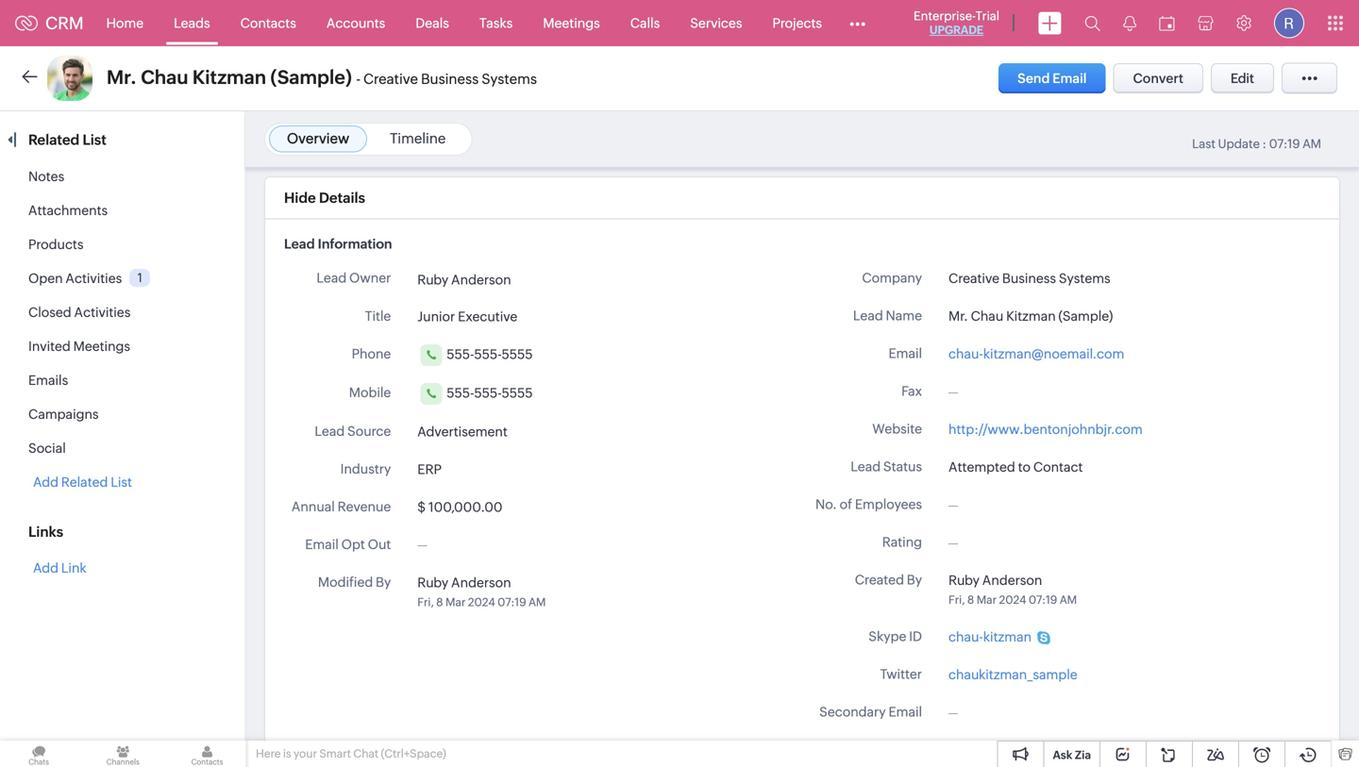 Task type: locate. For each thing, give the bounding box(es) containing it.
1 vertical spatial business
[[1003, 271, 1057, 286]]

activities up closed activities link
[[66, 271, 122, 286]]

2 horizontal spatial am
[[1303, 137, 1322, 151]]

anderson for mr. chau kitzman (sample)
[[983, 573, 1043, 588]]

overview link
[[287, 130, 350, 147]]

add left link
[[33, 561, 59, 576]]

creative business systems
[[949, 271, 1111, 286]]

555-555-5555 up advertisement
[[447, 386, 533, 401]]

2 555-555-5555 from the top
[[447, 386, 533, 401]]

lead left source
[[315, 424, 345, 439]]

convert
[[1134, 71, 1184, 86]]

kitzman down leads link
[[193, 67, 266, 88]]

1 vertical spatial add
[[33, 561, 59, 576]]

junior executive
[[418, 309, 518, 324]]

0 horizontal spatial mar
[[446, 596, 466, 609]]

0 horizontal spatial creative
[[364, 71, 418, 87]]

2024 for created by
[[1000, 594, 1027, 607]]

0 vertical spatial (sample)
[[271, 67, 352, 88]]

0 vertical spatial 555-555-5555
[[447, 347, 533, 362]]

chau down leads link
[[141, 67, 188, 88]]

mar
[[977, 594, 997, 607], [446, 596, 466, 609]]

5555
[[502, 347, 533, 362], [502, 386, 533, 401]]

notes link
[[28, 169, 64, 184]]

0 horizontal spatial 8
[[436, 596, 443, 609]]

mr. for mr. chau kitzman (sample) - creative business systems
[[107, 67, 137, 88]]

add for add related list
[[33, 475, 59, 490]]

0 vertical spatial add
[[33, 475, 59, 490]]

1 vertical spatial kitzman
[[1007, 309, 1056, 324]]

email down twitter
[[889, 705, 923, 720]]

id
[[910, 629, 923, 644]]

anderson up executive
[[451, 272, 511, 287]]

related down social
[[61, 475, 108, 490]]

(sample) for mr. chau kitzman (sample)
[[1059, 309, 1114, 324]]

ruby anderson
[[418, 272, 511, 287]]

0 vertical spatial mr.
[[107, 67, 137, 88]]

2 horizontal spatial 07:19
[[1270, 137, 1301, 151]]

modified
[[318, 575, 373, 590]]

home
[[106, 16, 144, 31]]

created by
[[855, 573, 923, 588]]

chau
[[141, 67, 188, 88], [971, 309, 1004, 324]]

creative up 'mr. chau kitzman (sample)'
[[949, 271, 1000, 286]]

closed activities
[[28, 305, 131, 320]]

0 vertical spatial systems
[[482, 71, 537, 87]]

open activities link
[[28, 271, 122, 286]]

hide
[[284, 190, 316, 206]]

social
[[28, 441, 66, 456]]

executive
[[458, 309, 518, 324]]

contact
[[1034, 460, 1084, 475]]

1 horizontal spatial systems
[[1059, 271, 1111, 286]]

modified by
[[318, 575, 391, 590]]

ruby
[[418, 272, 449, 287], [949, 573, 980, 588], [418, 575, 449, 591]]

lead status
[[851, 459, 923, 475]]

1 vertical spatial meetings
[[73, 339, 130, 354]]

mr. down home link
[[107, 67, 137, 88]]

email
[[1053, 71, 1087, 86], [889, 346, 923, 361], [305, 537, 339, 552], [889, 705, 923, 720]]

1 vertical spatial list
[[111, 475, 132, 490]]

related up notes "link"
[[28, 132, 79, 148]]

0 horizontal spatial 07:19
[[498, 596, 527, 609]]

5555 up advertisement
[[502, 386, 533, 401]]

profile image
[[1275, 8, 1305, 38]]

1 horizontal spatial 8
[[968, 594, 975, 607]]

1 vertical spatial 5555
[[502, 386, 533, 401]]

0 horizontal spatial chau
[[141, 67, 188, 88]]

0 horizontal spatial list
[[83, 132, 106, 148]]

add related list
[[33, 475, 132, 490]]

1 5555 from the top
[[502, 347, 533, 362]]

555-555-5555 down executive
[[447, 347, 533, 362]]

lead for lead owner
[[317, 271, 347, 286]]

lead
[[284, 237, 315, 252], [317, 271, 347, 286], [854, 308, 884, 323], [315, 424, 345, 439], [851, 459, 881, 475]]

1 vertical spatial 555-555-5555
[[447, 386, 533, 401]]

1 vertical spatial creative
[[949, 271, 1000, 286]]

(sample) up kitzman@noemail.com
[[1059, 309, 1114, 324]]

systems up 'mr. chau kitzman (sample)'
[[1059, 271, 1111, 286]]

0 vertical spatial activities
[[66, 271, 122, 286]]

create menu image
[[1039, 12, 1062, 34]]

activities for open activities
[[66, 271, 122, 286]]

0 vertical spatial creative
[[364, 71, 418, 87]]

ruby down $
[[418, 575, 449, 591]]

attempted to contact
[[949, 460, 1084, 475]]

home link
[[91, 0, 159, 46]]

http://www.bentonjohnbjr.com
[[949, 422, 1143, 437]]

list
[[83, 132, 106, 148], [111, 475, 132, 490]]

0 horizontal spatial fri,
[[418, 596, 434, 609]]

twitter
[[881, 667, 923, 682]]

ruby for no. of employees
[[949, 573, 980, 588]]

1 horizontal spatial chau
[[971, 309, 1004, 324]]

kitzman down creative business systems
[[1007, 309, 1056, 324]]

anderson up kitzman
[[983, 573, 1043, 588]]

erp
[[418, 462, 442, 477]]

mr. for mr. chau kitzman (sample)
[[949, 309, 969, 324]]

business down deals link
[[421, 71, 479, 87]]

1 horizontal spatial fri,
[[949, 594, 966, 607]]

1 horizontal spatial by
[[907, 573, 923, 588]]

1 horizontal spatial (sample)
[[1059, 309, 1114, 324]]

lead owner
[[317, 271, 391, 286]]

1 horizontal spatial meetings
[[543, 16, 600, 31]]

mr.
[[107, 67, 137, 88], [949, 309, 969, 324]]

07:19
[[1270, 137, 1301, 151], [1029, 594, 1058, 607], [498, 596, 527, 609]]

1 horizontal spatial 2024
[[1000, 594, 1027, 607]]

mr. chau kitzman (sample)
[[949, 309, 1114, 324]]

by for created by
[[907, 573, 923, 588]]

lead left the name on the top right of page
[[854, 308, 884, 323]]

campaigns link
[[28, 407, 99, 422]]

website
[[873, 422, 923, 437]]

lead down hide
[[284, 237, 315, 252]]

invited
[[28, 339, 71, 354]]

add link
[[33, 561, 87, 576]]

1 555-555-5555 from the top
[[447, 347, 533, 362]]

(sample) for mr. chau kitzman (sample) - creative business systems
[[271, 67, 352, 88]]

anderson down 100,000.00
[[451, 575, 511, 591]]

ruby for annual revenue
[[418, 575, 449, 591]]

secondary email
[[820, 705, 923, 720]]

1 vertical spatial activities
[[74, 305, 131, 320]]

1 vertical spatial related
[[61, 475, 108, 490]]

here is your smart chat (ctrl+space)
[[256, 748, 446, 761]]

related
[[28, 132, 79, 148], [61, 475, 108, 490]]

search element
[[1074, 0, 1112, 46]]

8 for created by
[[968, 594, 975, 607]]

(sample) left -
[[271, 67, 352, 88]]

1 horizontal spatial 07:19
[[1029, 594, 1058, 607]]

0 vertical spatial 5555
[[502, 347, 533, 362]]

by right created
[[907, 573, 923, 588]]

0 horizontal spatial (sample)
[[271, 67, 352, 88]]

search image
[[1085, 15, 1101, 31]]

0 horizontal spatial 2024
[[468, 596, 496, 609]]

add down social link
[[33, 475, 59, 490]]

accounts
[[327, 16, 386, 31]]

1 horizontal spatial am
[[1060, 594, 1078, 607]]

links
[[28, 524, 63, 541]]

1 horizontal spatial ruby anderson fri, 8 mar 2024 07:19 am
[[949, 573, 1078, 607]]

kitzman
[[193, 67, 266, 88], [1007, 309, 1056, 324]]

systems down tasks link
[[482, 71, 537, 87]]

1 horizontal spatial list
[[111, 475, 132, 490]]

1 vertical spatial (sample)
[[1059, 309, 1114, 324]]

ruby anderson fri, 8 mar 2024 07:19 am up kitzman
[[949, 573, 1078, 607]]

ruby anderson fri, 8 mar 2024 07:19 am
[[949, 573, 1078, 607], [418, 575, 546, 609]]

email opt out
[[305, 537, 391, 552]]

kitzman
[[984, 630, 1032, 645]]

0 horizontal spatial am
[[529, 596, 546, 609]]

1 vertical spatial chau
[[971, 309, 1004, 324]]

tasks
[[480, 16, 513, 31]]

no.
[[816, 497, 837, 512]]

0 horizontal spatial by
[[376, 575, 391, 590]]

1 horizontal spatial mr.
[[949, 309, 969, 324]]

1 horizontal spatial kitzman
[[1007, 309, 1056, 324]]

8
[[968, 594, 975, 607], [436, 596, 443, 609]]

07:19 for junior executive
[[498, 596, 527, 609]]

lead for lead source
[[315, 424, 345, 439]]

mr. right the name on the top right of page
[[949, 309, 969, 324]]

business up 'mr. chau kitzman (sample)'
[[1003, 271, 1057, 286]]

1 chau- from the top
[[949, 347, 984, 362]]

anderson for junior executive
[[451, 575, 511, 591]]

out
[[368, 537, 391, 552]]

email right send
[[1053, 71, 1087, 86]]

enterprise-trial upgrade
[[914, 9, 1000, 36]]

0 horizontal spatial business
[[421, 71, 479, 87]]

0 vertical spatial chau
[[141, 67, 188, 88]]

accounts link
[[311, 0, 401, 46]]

0 vertical spatial business
[[421, 71, 479, 87]]

emails
[[28, 373, 68, 388]]

chau-kitzman@noemail.com
[[949, 347, 1125, 362]]

meetings left calls link
[[543, 16, 600, 31]]

0 vertical spatial meetings
[[543, 16, 600, 31]]

projects link
[[758, 0, 838, 46]]

link
[[61, 561, 87, 576]]

1 horizontal spatial mar
[[977, 594, 997, 607]]

2 add from the top
[[33, 561, 59, 576]]

creative right -
[[364, 71, 418, 87]]

0 vertical spatial related
[[28, 132, 79, 148]]

lead left status
[[851, 459, 881, 475]]

crm
[[45, 13, 84, 33]]

by right "modified"
[[376, 575, 391, 590]]

closed activities link
[[28, 305, 131, 320]]

chau- down 'mr. chau kitzman (sample)'
[[949, 347, 984, 362]]

0 horizontal spatial meetings
[[73, 339, 130, 354]]

-
[[356, 71, 361, 87]]

email left opt
[[305, 537, 339, 552]]

send email
[[1018, 71, 1087, 86]]

2 chau- from the top
[[949, 630, 984, 645]]

0 vertical spatial kitzman
[[193, 67, 266, 88]]

8 for modified by
[[436, 596, 443, 609]]

chau- right id
[[949, 630, 984, 645]]

ruby anderson fri, 8 mar 2024 07:19 am for created by
[[949, 573, 1078, 607]]

0 horizontal spatial systems
[[482, 71, 537, 87]]

add
[[33, 475, 59, 490], [33, 561, 59, 576]]

chau for mr. chau kitzman (sample)
[[971, 309, 1004, 324]]

ruby up the chau-kitzman
[[949, 573, 980, 588]]

ruby anderson fri, 8 mar 2024 07:19 am down 100,000.00
[[418, 575, 546, 609]]

fri,
[[949, 594, 966, 607], [418, 596, 434, 609]]

kitzman@noemail.com
[[984, 347, 1125, 362]]

business inside "mr. chau kitzman (sample) - creative business systems"
[[421, 71, 479, 87]]

activities up invited meetings
[[74, 305, 131, 320]]

chau down creative business systems
[[971, 309, 1004, 324]]

1 vertical spatial chau-
[[949, 630, 984, 645]]

creative
[[364, 71, 418, 87], [949, 271, 1000, 286]]

lead for lead name
[[854, 308, 884, 323]]

chau- for kitzman
[[949, 630, 984, 645]]

attachments
[[28, 203, 108, 218]]

lead down lead information
[[317, 271, 347, 286]]

enterprise-
[[914, 9, 976, 23]]

0 vertical spatial chau-
[[949, 347, 984, 362]]

meetings down closed activities link
[[73, 339, 130, 354]]

1 vertical spatial mr.
[[949, 309, 969, 324]]

0 horizontal spatial ruby anderson fri, 8 mar 2024 07:19 am
[[418, 575, 546, 609]]

email inside button
[[1053, 71, 1087, 86]]

revenue
[[338, 499, 391, 514]]

0 horizontal spatial mr.
[[107, 67, 137, 88]]

5555 down executive
[[502, 347, 533, 362]]

2 5555 from the top
[[502, 386, 533, 401]]

1 add from the top
[[33, 475, 59, 490]]

chau-
[[949, 347, 984, 362], [949, 630, 984, 645]]

5555 for mobile
[[502, 386, 533, 401]]

0 horizontal spatial kitzman
[[193, 67, 266, 88]]

email down the name on the top right of page
[[889, 346, 923, 361]]



Task type: vqa. For each thing, say whether or not it's contained in the screenshot.
Address Information's 'Information'
no



Task type: describe. For each thing, give the bounding box(es) containing it.
channels image
[[84, 741, 162, 768]]

invited meetings
[[28, 339, 130, 354]]

upgrade
[[930, 24, 984, 36]]

your
[[294, 748, 317, 761]]

annual revenue
[[292, 499, 391, 514]]

ruby anderson fri, 8 mar 2024 07:19 am for modified by
[[418, 575, 546, 609]]

$  100,000.00
[[418, 500, 503, 515]]

ruby up junior
[[418, 272, 449, 287]]

lead source
[[315, 424, 391, 439]]

contacts
[[240, 16, 296, 31]]

chau-kitzman
[[949, 630, 1032, 645]]

services
[[691, 16, 743, 31]]

fax
[[902, 384, 923, 399]]

status
[[884, 459, 923, 475]]

information
[[318, 237, 392, 252]]

chat
[[354, 748, 379, 761]]

junior
[[418, 309, 455, 324]]

$
[[418, 500, 426, 515]]

lead for lead status
[[851, 459, 881, 475]]

signals element
[[1112, 0, 1148, 46]]

industry
[[341, 462, 391, 477]]

creative inside "mr. chau kitzman (sample) - creative business systems"
[[364, 71, 418, 87]]

here
[[256, 748, 281, 761]]

is
[[283, 748, 291, 761]]

chaukitzman_sample link
[[949, 665, 1078, 685]]

mobile
[[349, 385, 391, 400]]

by for modified by
[[376, 575, 391, 590]]

created
[[855, 573, 905, 588]]

send email button
[[999, 63, 1106, 93]]

last update : 07:19 am
[[1193, 137, 1322, 151]]

Other Modules field
[[838, 8, 878, 38]]

2024 for modified by
[[468, 596, 496, 609]]

mar for created by
[[977, 594, 997, 607]]

mar for modified by
[[446, 596, 466, 609]]

meetings inside "link"
[[543, 16, 600, 31]]

contacts image
[[168, 741, 246, 768]]

owner
[[349, 271, 391, 286]]

systems inside "mr. chau kitzman (sample) - creative business systems"
[[482, 71, 537, 87]]

chau-kitzman link
[[949, 627, 1051, 647]]

related list
[[28, 132, 110, 148]]

chau-kitzman@noemail.com link
[[949, 344, 1125, 364]]

activities for closed activities
[[74, 305, 131, 320]]

create menu element
[[1027, 0, 1074, 46]]

100,000.00
[[429, 500, 503, 515]]

1 horizontal spatial creative
[[949, 271, 1000, 286]]

send
[[1018, 71, 1051, 86]]

am for mr. chau kitzman (sample)
[[1060, 594, 1078, 607]]

leads link
[[159, 0, 225, 46]]

ask zia
[[1053, 749, 1092, 762]]

kitzman for mr. chau kitzman (sample) - creative business systems
[[193, 67, 266, 88]]

chats image
[[0, 741, 78, 768]]

attempted
[[949, 460, 1016, 475]]

lead information
[[284, 237, 392, 252]]

notes
[[28, 169, 64, 184]]

1 vertical spatial systems
[[1059, 271, 1111, 286]]

logo image
[[15, 16, 38, 31]]

projects
[[773, 16, 823, 31]]

1
[[137, 271, 142, 285]]

555-555-5555 for phone
[[447, 347, 533, 362]]

annual
[[292, 499, 335, 514]]

chau for mr. chau kitzman (sample) - creative business systems
[[141, 67, 188, 88]]

trial
[[976, 9, 1000, 23]]

social link
[[28, 441, 66, 456]]

chau- for kitzman@noemail.com
[[949, 347, 984, 362]]

to
[[1019, 460, 1031, 475]]

opt
[[342, 537, 365, 552]]

hide details
[[284, 190, 365, 206]]

zia
[[1075, 749, 1092, 762]]

products
[[28, 237, 84, 252]]

source
[[348, 424, 391, 439]]

update
[[1219, 137, 1261, 151]]

skype id
[[869, 629, 923, 644]]

am for junior executive
[[529, 596, 546, 609]]

of
[[840, 497, 853, 512]]

calendar image
[[1160, 16, 1176, 31]]

fri, for modified by
[[418, 596, 434, 609]]

timeline link
[[390, 130, 446, 147]]

signals image
[[1124, 15, 1137, 31]]

0 vertical spatial list
[[83, 132, 106, 148]]

fri, for created by
[[949, 594, 966, 607]]

tasks link
[[465, 0, 528, 46]]

07:19 for mr. chau kitzman (sample)
[[1029, 594, 1058, 607]]

profile element
[[1263, 0, 1316, 46]]

invited meetings link
[[28, 339, 130, 354]]

attachments link
[[28, 203, 108, 218]]

555-555-5555 for mobile
[[447, 386, 533, 401]]

services link
[[675, 0, 758, 46]]

http://www.bentonjohnbjr.com link
[[949, 422, 1143, 437]]

lead for lead information
[[284, 237, 315, 252]]

details
[[319, 190, 365, 206]]

open
[[28, 271, 63, 286]]

skype
[[869, 629, 907, 644]]

open activities
[[28, 271, 122, 286]]

campaigns
[[28, 407, 99, 422]]

no. of employees
[[816, 497, 923, 512]]

crm link
[[15, 13, 84, 33]]

deals
[[416, 16, 449, 31]]

closed
[[28, 305, 71, 320]]

:
[[1263, 137, 1267, 151]]

rating
[[883, 535, 923, 550]]

convert button
[[1114, 63, 1204, 93]]

secondary
[[820, 705, 886, 720]]

1 horizontal spatial business
[[1003, 271, 1057, 286]]

(ctrl+space)
[[381, 748, 446, 761]]

5555 for phone
[[502, 347, 533, 362]]

kitzman for mr. chau kitzman (sample)
[[1007, 309, 1056, 324]]

calls link
[[615, 0, 675, 46]]

advertisement
[[418, 424, 508, 439]]

add for add link
[[33, 561, 59, 576]]

title
[[365, 309, 391, 324]]



